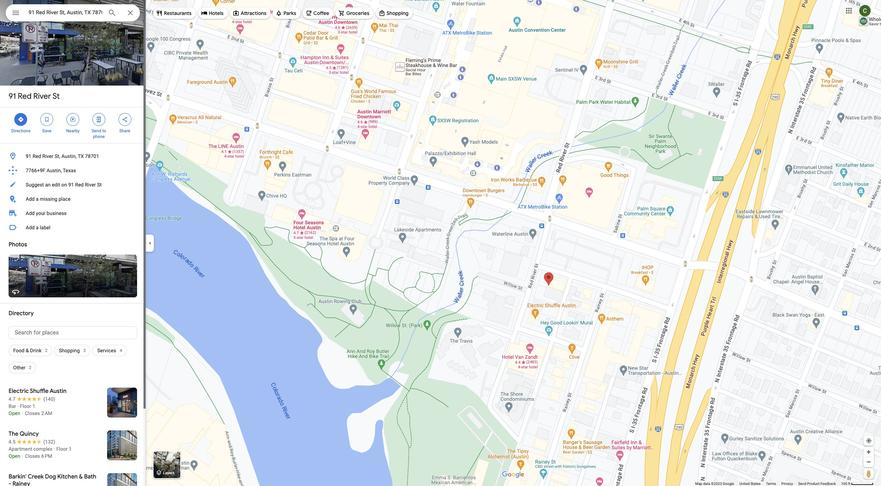 Task type: vqa. For each thing, say whether or not it's contained in the screenshot.


Task type: locate. For each thing, give the bounding box(es) containing it.
tx
[[78, 154, 84, 159]]

river
[[33, 91, 51, 101], [42, 154, 53, 159], [85, 182, 96, 188]]

2 vertical spatial river
[[85, 182, 96, 188]]

floor down 4.7 stars 140 reviews image at the bottom left of the page
[[20, 404, 31, 410]]

edit
[[52, 182, 60, 188]]

send product feedback button
[[799, 482, 836, 487]]

91 up 7766+9f on the left
[[26, 154, 31, 159]]

river left st,
[[42, 154, 53, 159]]

-
[[9, 481, 11, 487]]

91
[[9, 91, 16, 101], [26, 154, 31, 159], [68, 182, 74, 188]]

kitchen
[[57, 474, 78, 481]]

add inside add a label button
[[26, 225, 35, 231]]

add left your
[[26, 211, 35, 216]]

send to phone
[[92, 129, 106, 139]]

2 for shopping
[[83, 349, 86, 354]]

your
[[36, 211, 45, 216]]

red
[[18, 91, 31, 101], [33, 154, 41, 159], [75, 182, 84, 188]]

2 right 'drink'
[[45, 349, 48, 354]]

0 vertical spatial a
[[36, 196, 39, 202]]

2 am
[[41, 411, 52, 417]]

0 horizontal spatial st
[[53, 91, 60, 101]]

send for send product feedback
[[799, 483, 807, 487]]

1 horizontal spatial &
[[79, 474, 83, 481]]

0 vertical spatial st
[[53, 91, 60, 101]]

1 vertical spatial floor
[[56, 447, 68, 453]]

2 vertical spatial red
[[75, 182, 84, 188]]

·
[[17, 404, 19, 410], [54, 447, 55, 453]]

add down suggest
[[26, 196, 35, 202]]

· inside apartment complex · floor 1 open ⋅ closes 6 pm
[[54, 447, 55, 453]]

91 red river st main content
[[0, 0, 146, 487]]

0 vertical spatial red
[[18, 91, 31, 101]]

collapse side panel image
[[146, 240, 154, 247]]

apartment
[[9, 447, 32, 453]]

1 horizontal spatial shopping
[[387, 10, 409, 16]]

phone
[[93, 134, 105, 139]]

a inside add a missing place button
[[36, 196, 39, 202]]

0 vertical spatial send
[[92, 129, 101, 134]]

1 vertical spatial closes
[[25, 454, 40, 460]]

None text field
[[9, 327, 137, 340]]

red right on
[[75, 182, 84, 188]]

1 vertical spatial a
[[36, 225, 39, 231]]

91 red river st, austin, tx 78701 button
[[0, 149, 146, 164]]

st
[[53, 91, 60, 101], [97, 182, 102, 188]]

0 horizontal spatial red
[[18, 91, 31, 101]]

0 vertical spatial 91
[[9, 91, 16, 101]]

1 vertical spatial austin,
[[47, 168, 62, 174]]

st,
[[55, 154, 60, 159]]

river down 7766+9f austin, texas button
[[85, 182, 96, 188]]

1 vertical spatial &
[[79, 474, 83, 481]]

restaurants
[[164, 10, 192, 16]]

nearby
[[66, 129, 80, 134]]

1 vertical spatial send
[[799, 483, 807, 487]]

1 horizontal spatial send
[[799, 483, 807, 487]]

zoom out image
[[867, 460, 872, 465]]

2 add from the top
[[26, 211, 35, 216]]

0 vertical spatial ⋅
[[21, 411, 24, 417]]

1 horizontal spatial ·
[[54, 447, 55, 453]]

1 vertical spatial red
[[33, 154, 41, 159]]

restaurants button
[[153, 5, 196, 22]]

austin,
[[61, 154, 77, 159], [47, 168, 62, 174]]

1 vertical spatial add
[[26, 211, 35, 216]]

send inside the send to phone
[[92, 129, 101, 134]]

a
[[36, 196, 39, 202], [36, 225, 39, 231]]

2
[[45, 349, 48, 354], [83, 349, 86, 354], [29, 366, 31, 371]]

parks
[[284, 10, 296, 16]]

1 a from the top
[[36, 196, 39, 202]]

⋅ inside bar · floor 1 open ⋅ closes 2 am
[[21, 411, 24, 417]]

0 vertical spatial shopping
[[387, 10, 409, 16]]

open down bar
[[9, 411, 20, 417]]

1 inside apartment complex · floor 1 open ⋅ closes 6 pm
[[69, 447, 72, 453]]

1 vertical spatial ⋅
[[21, 454, 24, 460]]

0 vertical spatial austin,
[[61, 154, 77, 159]]

2 horizontal spatial 2
[[83, 349, 86, 354]]

closes down 4.7 stars 140 reviews image at the bottom left of the page
[[25, 411, 40, 417]]

0 horizontal spatial 2
[[29, 366, 31, 371]]

austin
[[50, 388, 67, 395]]

2 inside shopping 2
[[83, 349, 86, 354]]

closes down 'complex'
[[25, 454, 40, 460]]

send for send to phone
[[92, 129, 101, 134]]

save
[[42, 129, 51, 134]]

2 left services
[[83, 349, 86, 354]]

4
[[120, 349, 122, 354]]

shopping inside "91 red river st" main content
[[59, 348, 80, 354]]

attractions button
[[230, 5, 271, 22]]

100
[[842, 483, 848, 487]]

1 vertical spatial river
[[42, 154, 53, 159]]

zoom in image
[[867, 450, 872, 455]]

1 ⋅ from the top
[[21, 411, 24, 417]]

shopping for shopping
[[387, 10, 409, 16]]

river for st
[[33, 91, 51, 101]]

91 right on
[[68, 182, 74, 188]]

91 for 91 red river st
[[9, 91, 16, 101]]

a left label
[[36, 225, 39, 231]]

photos
[[9, 242, 27, 249]]


[[11, 8, 20, 18]]


[[44, 116, 50, 124]]

google maps element
[[0, 0, 882, 487]]

1 closes from the top
[[25, 411, 40, 417]]

1 open from the top
[[9, 411, 20, 417]]

& left bath
[[79, 474, 83, 481]]

send inside button
[[799, 483, 807, 487]]

add inside add a missing place button
[[26, 196, 35, 202]]

add for add a missing place
[[26, 196, 35, 202]]

add a label
[[26, 225, 50, 231]]

2 ⋅ from the top
[[21, 454, 24, 460]]

the quincy
[[9, 431, 39, 438]]

& right food
[[26, 348, 29, 354]]

1 horizontal spatial 1
[[69, 447, 72, 453]]

1 vertical spatial 1
[[69, 447, 72, 453]]

1 vertical spatial st
[[97, 182, 102, 188]]

send left product
[[799, 483, 807, 487]]

0 horizontal spatial ·
[[17, 404, 19, 410]]

1 vertical spatial 91
[[26, 154, 31, 159]]

united
[[740, 483, 750, 487]]

st up actions for 91 red river st region
[[53, 91, 60, 101]]

0 vertical spatial floor
[[20, 404, 31, 410]]

floor inside bar · floor 1 open ⋅ closes 2 am
[[20, 404, 31, 410]]

open down apartment
[[9, 454, 20, 460]]

a left missing
[[36, 196, 39, 202]]

&
[[26, 348, 29, 354], [79, 474, 83, 481]]

0 horizontal spatial send
[[92, 129, 101, 134]]

0 horizontal spatial floor
[[20, 404, 31, 410]]

shopping 2
[[59, 348, 86, 354]]

footer inside google maps element
[[696, 482, 842, 487]]

quincy
[[20, 431, 39, 438]]

1 horizontal spatial 91
[[26, 154, 31, 159]]

austin, up the edit
[[47, 168, 62, 174]]

1 vertical spatial ·
[[54, 447, 55, 453]]

1 right 'complex'
[[69, 447, 72, 453]]

0 vertical spatial ·
[[17, 404, 19, 410]]

closes
[[25, 411, 40, 417], [25, 454, 40, 460]]

footer containing map data ©2023 google
[[696, 482, 842, 487]]

0 vertical spatial river
[[33, 91, 51, 101]]

7766+9f austin, texas button
[[0, 164, 146, 178]]

open
[[9, 411, 20, 417], [9, 454, 20, 460]]

0 vertical spatial add
[[26, 196, 35, 202]]

red up 
[[18, 91, 31, 101]]

0 horizontal spatial 1
[[32, 404, 35, 410]]

send
[[92, 129, 101, 134], [799, 483, 807, 487]]

coffee
[[314, 10, 329, 16]]

barkin' creek dog kitchen & bath - rainey
[[9, 474, 96, 487]]

2 inside other 2
[[29, 366, 31, 371]]

floor
[[20, 404, 31, 410], [56, 447, 68, 453]]

send up phone
[[92, 129, 101, 134]]

None field
[[29, 8, 102, 17]]

shopping
[[387, 10, 409, 16], [59, 348, 80, 354]]

· down (132)
[[54, 447, 55, 453]]

floor right 'complex'
[[56, 447, 68, 453]]

1 vertical spatial shopping
[[59, 348, 80, 354]]

1 down 4.7 stars 140 reviews image at the bottom left of the page
[[32, 404, 35, 410]]

1 horizontal spatial red
[[33, 154, 41, 159]]

actions for 91 red river st region
[[0, 108, 146, 143]]

1 add from the top
[[26, 196, 35, 202]]

1 horizontal spatial floor
[[56, 447, 68, 453]]

· right bar
[[17, 404, 19, 410]]

2 vertical spatial add
[[26, 225, 35, 231]]

closes inside bar · floor 1 open ⋅ closes 2 am
[[25, 411, 40, 417]]

shopping for shopping 2
[[59, 348, 80, 354]]

0 horizontal spatial 91
[[9, 91, 16, 101]]

(132)
[[43, 440, 55, 445]]

add a missing place
[[26, 196, 71, 202]]

barkin' creek dog kitchen & bath - rainey link
[[0, 468, 146, 487]]

austin, right st,
[[61, 154, 77, 159]]

st down 78701
[[97, 182, 102, 188]]

red up 7766+9f on the left
[[33, 154, 41, 159]]

2 open from the top
[[9, 454, 20, 460]]

0 vertical spatial closes
[[25, 411, 40, 417]]

2 vertical spatial 91
[[68, 182, 74, 188]]

privacy
[[782, 483, 793, 487]]

0 horizontal spatial &
[[26, 348, 29, 354]]

91 up directions at the left of the page
[[9, 91, 16, 101]]

add inside add your business link
[[26, 211, 35, 216]]

apartment complex · floor 1 open ⋅ closes 6 pm
[[9, 447, 72, 460]]

the
[[9, 431, 18, 438]]

shopping inside button
[[387, 10, 409, 16]]

shuffle
[[30, 388, 49, 395]]

0 vertical spatial open
[[9, 411, 20, 417]]

2 right other
[[29, 366, 31, 371]]

a inside add a label button
[[36, 225, 39, 231]]

0 vertical spatial 1
[[32, 404, 35, 410]]

footer
[[696, 482, 842, 487]]

other 2
[[13, 365, 31, 371]]

⋅ down apartment
[[21, 454, 24, 460]]

electric
[[9, 388, 29, 395]]

privacy button
[[782, 482, 793, 487]]


[[18, 116, 24, 124]]

1 inside bar · floor 1 open ⋅ closes 2 am
[[32, 404, 35, 410]]

show your location image
[[866, 438, 873, 445]]

0 vertical spatial &
[[26, 348, 29, 354]]

add left label
[[26, 225, 35, 231]]

0 horizontal spatial shopping
[[59, 348, 80, 354]]

united states
[[740, 483, 761, 487]]

2 closes from the top
[[25, 454, 40, 460]]

terms button
[[767, 482, 777, 487]]

⋅ down 4.7 stars 140 reviews image at the bottom left of the page
[[21, 411, 24, 417]]

1 horizontal spatial st
[[97, 182, 102, 188]]

1 horizontal spatial 2
[[45, 349, 48, 354]]

1 vertical spatial open
[[9, 454, 20, 460]]

show street view coverage image
[[864, 469, 875, 480]]

data
[[704, 483, 711, 487]]

river up 
[[33, 91, 51, 101]]

2 a from the top
[[36, 225, 39, 231]]

3 add from the top
[[26, 225, 35, 231]]



Task type: describe. For each thing, give the bounding box(es) containing it.
share
[[119, 129, 130, 134]]

a for label
[[36, 225, 39, 231]]

directory
[[9, 310, 34, 318]]

product
[[808, 483, 820, 487]]

closes inside apartment complex · floor 1 open ⋅ closes 6 pm
[[25, 454, 40, 460]]

78701
[[85, 154, 99, 159]]

complex
[[33, 447, 52, 453]]

add a label button
[[0, 221, 146, 235]]

add for add a label
[[26, 225, 35, 231]]

to
[[102, 129, 106, 134]]

4.5
[[9, 440, 16, 445]]

shopping button
[[376, 5, 413, 22]]

google account: christina overa  
(christinaovera9@gmail.com) image
[[860, 5, 871, 16]]

business
[[47, 211, 67, 216]]

red for 91 red river st
[[18, 91, 31, 101]]

creek
[[28, 474, 44, 481]]

7766+9f austin, texas
[[26, 168, 76, 174]]

place
[[59, 196, 71, 202]]

send product feedback
[[799, 483, 836, 487]]

bath
[[84, 474, 96, 481]]

river for st,
[[42, 154, 53, 159]]

suggest an edit on 91 red river st
[[26, 182, 102, 188]]

google
[[723, 483, 735, 487]]

parks button
[[273, 5, 301, 22]]

services 4
[[97, 348, 122, 354]]

100 ft button
[[842, 483, 874, 487]]


[[96, 116, 102, 124]]

⋅ inside apartment complex · floor 1 open ⋅ closes 6 pm
[[21, 454, 24, 460]]

drink
[[30, 348, 42, 354]]

map
[[696, 483, 703, 487]]

a for missing
[[36, 196, 39, 202]]

91 red river st
[[9, 91, 60, 101]]

food & drink 2
[[13, 348, 48, 354]]

states
[[751, 483, 761, 487]]

map data ©2023 google
[[696, 483, 735, 487]]

add for add your business
[[26, 211, 35, 216]]

2 horizontal spatial red
[[75, 182, 84, 188]]

7766+9f
[[26, 168, 45, 174]]

91 red river st, austin, tx 78701
[[26, 154, 99, 159]]

an
[[45, 182, 51, 188]]

food
[[13, 348, 24, 354]]

hotels
[[209, 10, 224, 16]]

 button
[[6, 4, 26, 23]]

bar · floor 1 open ⋅ closes 2 am
[[9, 404, 52, 417]]

none field inside 91 red river st, austin, tx 78701 field
[[29, 8, 102, 17]]

suggest an edit on 91 red river st button
[[0, 178, 146, 192]]

groceries
[[347, 10, 370, 16]]

suggest
[[26, 182, 44, 188]]

rainey
[[12, 481, 30, 487]]

barkin'
[[9, 474, 27, 481]]

add your business
[[26, 211, 67, 216]]

groceries button
[[336, 5, 374, 22]]

ft
[[849, 483, 851, 487]]

add your business link
[[0, 206, 146, 221]]

6 pm
[[41, 454, 52, 460]]

services
[[97, 348, 116, 354]]

label
[[40, 225, 50, 231]]

dog
[[45, 474, 56, 481]]

none text field inside "91 red river st" main content
[[9, 327, 137, 340]]

coffee button
[[303, 5, 334, 22]]

other
[[13, 365, 25, 371]]

2 inside food & drink 2
[[45, 349, 48, 354]]

missing
[[40, 196, 57, 202]]

red for 91 red river st, austin, tx 78701
[[33, 154, 41, 159]]

91 for 91 red river st, austin, tx 78701
[[26, 154, 31, 159]]

on
[[61, 182, 67, 188]]

united states button
[[740, 482, 761, 487]]

open inside bar · floor 1 open ⋅ closes 2 am
[[9, 411, 20, 417]]

layers
[[163, 472, 175, 476]]

(140)
[[43, 397, 55, 403]]

electric shuffle austin
[[9, 388, 67, 395]]

 search field
[[6, 4, 140, 23]]

4.7 stars 140 reviews image
[[9, 396, 55, 403]]

4.5 stars 132 reviews image
[[9, 439, 55, 446]]


[[122, 116, 128, 124]]

· inside bar · floor 1 open ⋅ closes 2 am
[[17, 404, 19, 410]]

hotels button
[[198, 5, 228, 22]]

100 ft
[[842, 483, 851, 487]]

st inside button
[[97, 182, 102, 188]]

& inside barkin' creek dog kitchen & bath - rainey
[[79, 474, 83, 481]]

terms
[[767, 483, 777, 487]]

91 Red River St, Austin, TX 78701 field
[[6, 4, 140, 21]]

2 horizontal spatial 91
[[68, 182, 74, 188]]

open inside apartment complex · floor 1 open ⋅ closes 6 pm
[[9, 454, 20, 460]]

add a missing place button
[[0, 192, 146, 206]]

2 for other
[[29, 366, 31, 371]]

4.7
[[9, 397, 16, 403]]

floor inside apartment complex · floor 1 open ⋅ closes 6 pm
[[56, 447, 68, 453]]


[[70, 116, 76, 124]]

bar
[[9, 404, 16, 410]]

texas
[[63, 168, 76, 174]]

©2023
[[712, 483, 722, 487]]

feedback
[[821, 483, 836, 487]]



